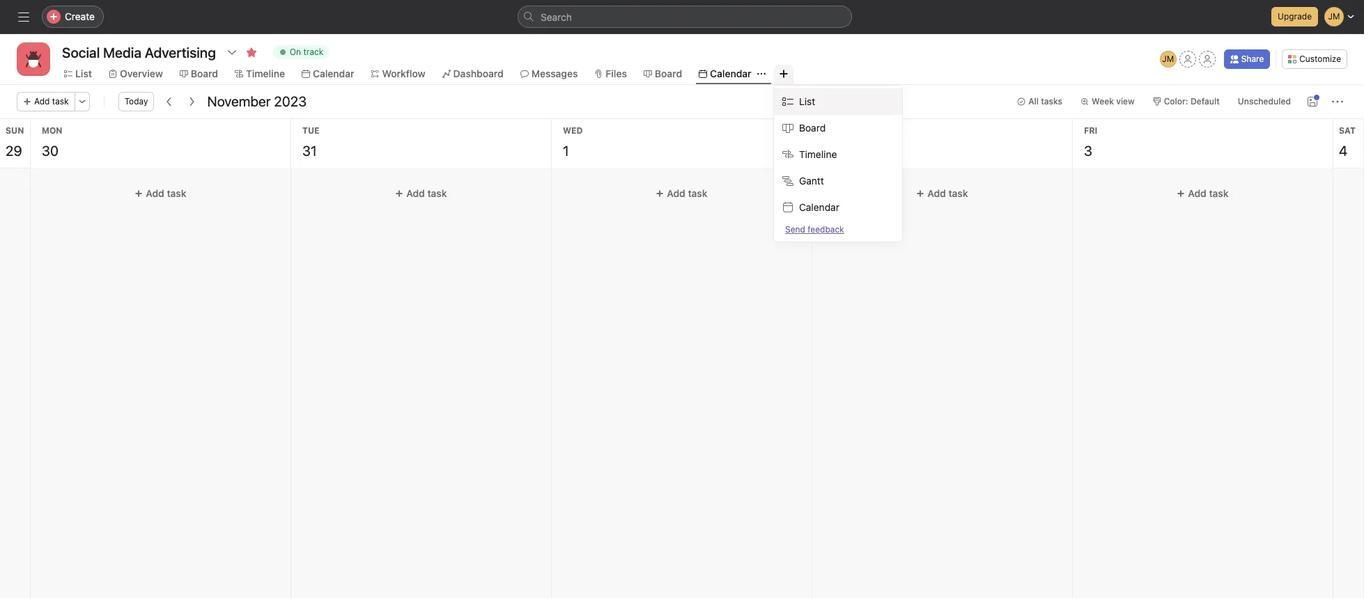 Task type: vqa. For each thing, say whether or not it's contained in the screenshot.
5th Mark complete icon from the top
no



Task type: describe. For each thing, give the bounding box(es) containing it.
send feedback
[[786, 224, 845, 235]]

send feedback link
[[786, 224, 845, 236]]

sun
[[6, 125, 24, 136]]

1
[[563, 143, 569, 159]]

customize button
[[1283, 49, 1348, 69]]

2 board link from the left
[[644, 66, 682, 82]]

1 horizontal spatial board
[[655, 68, 682, 79]]

thu 2
[[824, 125, 842, 159]]

29
[[6, 143, 22, 159]]

calendar for 2nd "calendar" link
[[710, 68, 752, 79]]

files
[[606, 68, 627, 79]]

mon 30
[[42, 125, 62, 159]]

share button
[[1224, 49, 1271, 69]]

2
[[829, 143, 837, 159]]

0 horizontal spatial more actions image
[[78, 98, 86, 106]]

on track button
[[267, 43, 335, 62]]

wed 1
[[563, 125, 583, 159]]

sat
[[1340, 125, 1356, 136]]

next week image
[[186, 96, 198, 107]]

calendar for first "calendar" link from the left
[[313, 68, 354, 79]]

on
[[290, 47, 301, 57]]

previous week image
[[164, 96, 175, 107]]

create button
[[42, 6, 104, 28]]

dashboard link
[[442, 66, 504, 82]]

november 2023
[[207, 93, 307, 109]]

november
[[207, 93, 271, 109]]

show options image
[[226, 47, 238, 58]]

jm
[[1163, 54, 1175, 64]]

Search tasks, projects, and more text field
[[518, 6, 852, 28]]

share
[[1242, 54, 1265, 64]]

tab actions image
[[757, 70, 766, 78]]

sun 29
[[6, 125, 24, 159]]

color:
[[1164, 96, 1189, 107]]

upgrade
[[1278, 11, 1312, 22]]

unscheduled
[[1238, 96, 1292, 107]]

color: default
[[1164, 96, 1220, 107]]

3
[[1085, 143, 1093, 159]]

mon
[[42, 125, 62, 136]]

fri
[[1085, 125, 1098, 136]]

1 horizontal spatial more actions image
[[1333, 96, 1344, 107]]

today button
[[118, 92, 154, 112]]

dashboard
[[453, 68, 504, 79]]

expand sidebar image
[[18, 11, 29, 22]]

0 horizontal spatial board
[[191, 68, 218, 79]]

0 horizontal spatial timeline
[[246, 68, 285, 79]]

week view
[[1092, 96, 1135, 107]]

2023
[[274, 93, 307, 109]]

on track
[[290, 47, 324, 57]]

31
[[303, 143, 317, 159]]

week
[[1092, 96, 1115, 107]]

workflow
[[382, 68, 426, 79]]

4
[[1340, 143, 1348, 159]]

2 horizontal spatial calendar
[[799, 201, 840, 213]]

upgrade button
[[1272, 7, 1319, 26]]

tue 31
[[303, 125, 320, 159]]

timeline link
[[235, 66, 285, 82]]

all tasks button
[[1012, 92, 1069, 112]]

30
[[42, 143, 59, 159]]



Task type: locate. For each thing, give the bounding box(es) containing it.
add task
[[34, 96, 69, 107], [146, 187, 187, 199], [407, 187, 447, 199], [667, 187, 708, 199], [928, 187, 969, 199], [1189, 187, 1229, 199]]

1 vertical spatial list
[[799, 95, 816, 107]]

board down the list menu item
[[799, 122, 826, 134]]

calendar up send feedback in the right of the page
[[799, 201, 840, 213]]

more actions image down list link
[[78, 98, 86, 106]]

2 calendar link from the left
[[699, 66, 752, 82]]

week view button
[[1075, 92, 1141, 112]]

timeline up "gantt"
[[799, 148, 837, 160]]

save options image
[[1308, 96, 1319, 107]]

1 horizontal spatial list
[[799, 95, 816, 107]]

unscheduled button
[[1232, 92, 1298, 112]]

list menu item
[[774, 89, 903, 115]]

remove from starred image
[[246, 47, 257, 58]]

2 horizontal spatial board
[[799, 122, 826, 134]]

board up next week image
[[191, 68, 218, 79]]

send
[[786, 224, 806, 235]]

board link
[[180, 66, 218, 82], [644, 66, 682, 82]]

1 horizontal spatial calendar link
[[699, 66, 752, 82]]

board link up next week image
[[180, 66, 218, 82]]

calendar link left "tab actions" icon
[[699, 66, 752, 82]]

color: default button
[[1147, 92, 1227, 112]]

list link
[[64, 66, 92, 82]]

today
[[125, 96, 148, 107]]

gantt
[[799, 175, 824, 187]]

list
[[75, 68, 92, 79], [799, 95, 816, 107]]

more actions image
[[1333, 96, 1344, 107], [78, 98, 86, 106]]

tasks
[[1042, 96, 1063, 107]]

files link
[[595, 66, 627, 82]]

all tasks
[[1029, 96, 1063, 107]]

add task button
[[17, 92, 75, 112], [36, 181, 285, 206], [297, 181, 546, 206], [558, 181, 806, 206], [818, 181, 1067, 206], [1079, 181, 1328, 206]]

overview
[[120, 68, 163, 79]]

messages link
[[521, 66, 578, 82]]

create
[[65, 10, 95, 22]]

overview link
[[109, 66, 163, 82]]

sat 4
[[1340, 125, 1356, 159]]

1 calendar link from the left
[[302, 66, 354, 82]]

more actions image right save options image
[[1333, 96, 1344, 107]]

fri 3
[[1085, 125, 1098, 159]]

1 horizontal spatial board link
[[644, 66, 682, 82]]

track
[[304, 47, 324, 57]]

messages
[[532, 68, 578, 79]]

1 horizontal spatial timeline
[[799, 148, 837, 160]]

view
[[1117, 96, 1135, 107]]

0 vertical spatial list
[[75, 68, 92, 79]]

bug image
[[25, 51, 42, 68]]

timeline
[[246, 68, 285, 79], [799, 148, 837, 160]]

board
[[191, 68, 218, 79], [655, 68, 682, 79], [799, 122, 826, 134]]

thu
[[824, 125, 842, 136]]

1 vertical spatial timeline
[[799, 148, 837, 160]]

feedback
[[808, 224, 845, 235]]

board right files
[[655, 68, 682, 79]]

calendar left "tab actions" icon
[[710, 68, 752, 79]]

0 vertical spatial timeline
[[246, 68, 285, 79]]

default
[[1191, 96, 1220, 107]]

0 horizontal spatial list
[[75, 68, 92, 79]]

customize
[[1300, 54, 1342, 64]]

add
[[34, 96, 50, 107], [146, 187, 164, 199], [407, 187, 425, 199], [667, 187, 686, 199], [928, 187, 946, 199], [1189, 187, 1207, 199]]

1 horizontal spatial calendar
[[710, 68, 752, 79]]

0 horizontal spatial calendar link
[[302, 66, 354, 82]]

workflow link
[[371, 66, 426, 82]]

wed
[[563, 125, 583, 136]]

list inside menu item
[[799, 95, 816, 107]]

calendar
[[313, 68, 354, 79], [710, 68, 752, 79], [799, 201, 840, 213]]

all
[[1029, 96, 1039, 107]]

tue
[[303, 125, 320, 136]]

calendar down track
[[313, 68, 354, 79]]

0 horizontal spatial calendar
[[313, 68, 354, 79]]

0 horizontal spatial board link
[[180, 66, 218, 82]]

add tab image
[[778, 68, 789, 79]]

list for list link
[[75, 68, 92, 79]]

calendar link down track
[[302, 66, 354, 82]]

1 board link from the left
[[180, 66, 218, 82]]

jm button
[[1160, 51, 1177, 68]]

list for the list menu item
[[799, 95, 816, 107]]

calendar link
[[302, 66, 354, 82], [699, 66, 752, 82]]

board link right files
[[644, 66, 682, 82]]

timeline down remove from starred icon
[[246, 68, 285, 79]]

None text field
[[59, 40, 219, 65]]

task
[[52, 96, 69, 107], [167, 187, 187, 199], [428, 187, 447, 199], [688, 187, 708, 199], [949, 187, 969, 199], [1210, 187, 1229, 199]]



